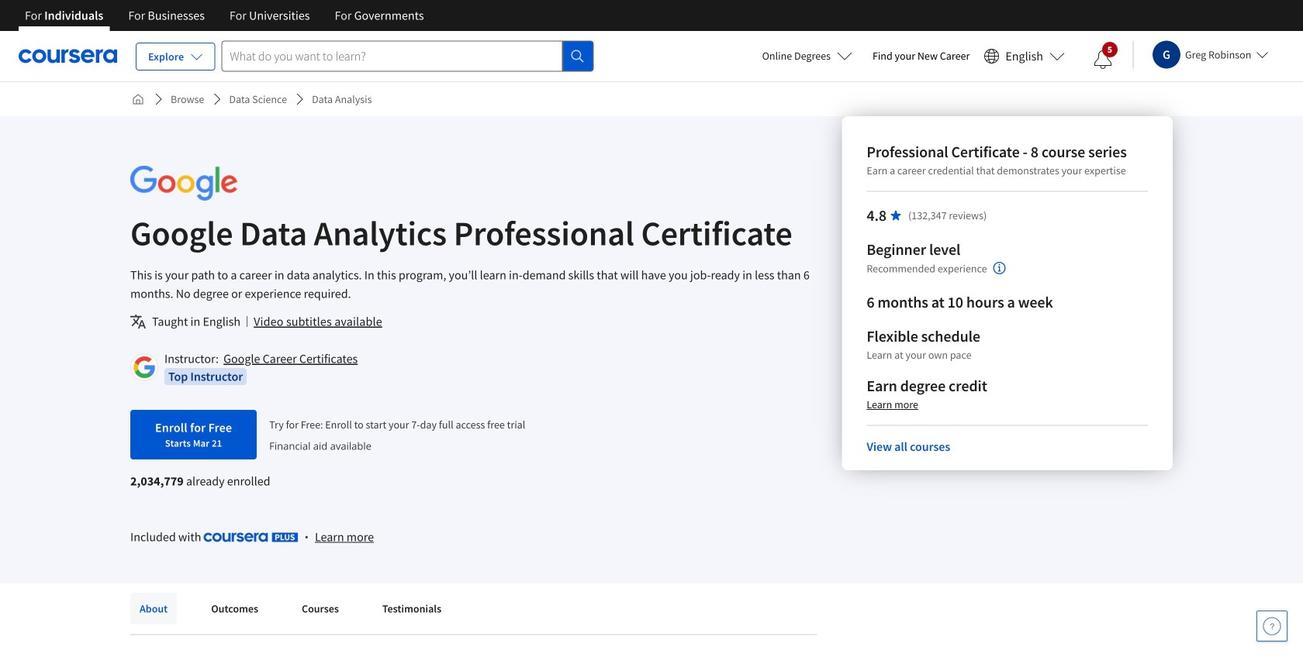 Task type: describe. For each thing, give the bounding box(es) containing it.
What do you want to learn? text field
[[221, 41, 563, 72]]

home image
[[132, 93, 144, 105]]

google image
[[130, 166, 237, 201]]



Task type: locate. For each thing, give the bounding box(es) containing it.
help center image
[[1263, 617, 1281, 636]]

coursera plus image
[[204, 533, 298, 543]]

information about difficulty level pre-requisites. image
[[993, 262, 1006, 275]]

coursera image
[[19, 44, 117, 68]]

banner navigation
[[12, 0, 436, 31]]

learn more about degree credit element
[[867, 397, 918, 413]]

google career certificates image
[[133, 356, 156, 379]]

None search field
[[221, 41, 594, 72]]



Task type: vqa. For each thing, say whether or not it's contained in the screenshot.
Learn more about degree credit element
yes



